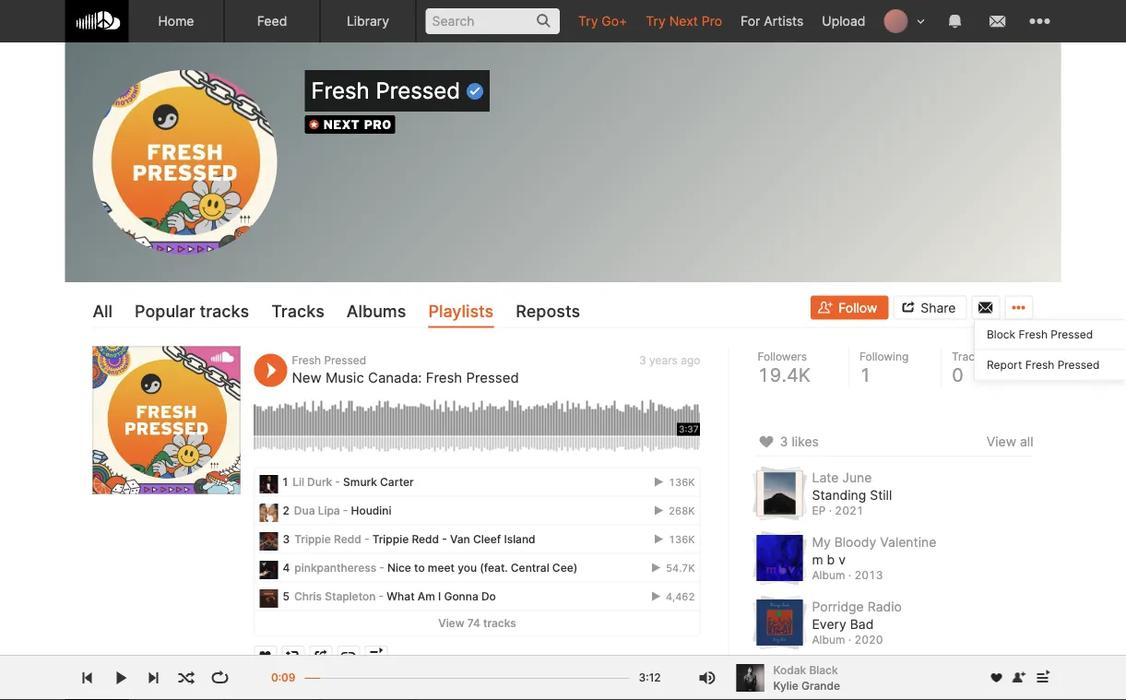 Task type: vqa. For each thing, say whether or not it's contained in the screenshot.
the Pressed in report fresh pressed button
yes



Task type: locate. For each thing, give the bounding box(es) containing it.
late june link
[[812, 470, 872, 486]]

kylie grande element
[[737, 664, 764, 692]]

1 vertical spatial view
[[438, 617, 464, 630]]

pressed up music
[[324, 353, 366, 367]]

what am i gonna do element
[[260, 589, 278, 608]]

0 horizontal spatial tracks
[[200, 301, 249, 321]]

3:12
[[639, 671, 661, 684]]

pressed up report fresh pressed button
[[1051, 328, 1093, 341]]

view all
[[987, 434, 1034, 450], [987, 680, 1034, 696]]

central
[[511, 561, 549, 574]]

try
[[578, 13, 598, 29], [646, 13, 666, 29]]

black
[[809, 663, 838, 677]]

Search search field
[[426, 8, 560, 34]]

view 74 tracks
[[438, 617, 516, 630]]

1 down following
[[860, 364, 872, 387]]

albums link
[[347, 296, 406, 328]]

like image
[[757, 431, 776, 453]]

view
[[987, 434, 1017, 450], [438, 617, 464, 630], [987, 680, 1017, 696]]

1 try from the left
[[578, 13, 598, 29]]

trippie
[[294, 532, 331, 546], [372, 532, 409, 546]]

fresh pressed's avatar element
[[93, 70, 277, 255]]

1 view all from the top
[[987, 434, 1034, 450]]

0 vertical spatial view all
[[987, 434, 1034, 450]]

fresh pressed
[[311, 77, 467, 104]]

feed link
[[225, 0, 321, 42]]

1 left lil
[[283, 475, 288, 488]]

try go+
[[578, 13, 628, 29]]

3 right trippie redd - van cleef island element
[[283, 532, 290, 546]]

2 136k from the top
[[666, 533, 695, 545]]

None search field
[[416, 0, 569, 42]]

popular tracks
[[135, 301, 249, 321]]

2 vertical spatial view
[[987, 680, 1017, 696]]

0 vertical spatial tracks
[[271, 301, 325, 321]]

1 vertical spatial all
[[1020, 680, 1034, 696]]

block fresh pressed
[[987, 328, 1093, 341]]

pressed down block fresh pressed button
[[1058, 358, 1100, 371]]

share button
[[893, 296, 967, 320]]

tracks 0
[[952, 350, 987, 387]]

tracks right popular
[[200, 301, 249, 321]]

1 vertical spatial tracks
[[483, 617, 516, 630]]

tracks for tracks 0
[[952, 350, 987, 363]]

4
[[283, 561, 290, 574]]

music
[[326, 369, 364, 385]]

every bad element
[[757, 600, 803, 646]]

3 right like icon
[[780, 434, 788, 450]]

fresh up the report fresh pressed
[[1019, 328, 1048, 341]]

trippie down dua
[[294, 532, 331, 546]]

19.4k down followers
[[758, 364, 811, 387]]

try left next
[[646, 13, 666, 29]]

2 view all from the top
[[987, 680, 1034, 696]]

3
[[639, 353, 646, 367], [780, 434, 788, 450], [283, 532, 290, 546]]

try inside 'try next pro' link
[[646, 13, 666, 29]]

all for 3 likes
[[1020, 434, 1034, 450]]

pressed down playlists link
[[466, 369, 519, 385]]

1 horizontal spatial 1
[[860, 364, 872, 387]]

0 vertical spatial 3
[[639, 353, 646, 367]]

136k
[[666, 476, 695, 488], [666, 533, 695, 545]]

2
[[283, 504, 290, 517]]

2 horizontal spatial 3
[[780, 434, 788, 450]]

0 horizontal spatial 3
[[283, 532, 290, 546]]

album ·
[[812, 569, 851, 582], [812, 633, 851, 647]]

5 chris stapleton         - what am i gonna do
[[283, 589, 496, 603]]

progress bar
[[305, 669, 630, 699]]

view left 74
[[438, 617, 464, 630]]

1 album · from the top
[[812, 569, 851, 582]]

136k up '268k'
[[666, 476, 695, 488]]

0 horizontal spatial tracks
[[271, 301, 325, 321]]

kodak black link
[[773, 662, 979, 678]]

still
[[870, 487, 892, 503]]

radio
[[868, 599, 902, 615]]

- left the 'what'
[[379, 589, 384, 603]]

bloody
[[835, 535, 877, 550]]

album · down every
[[812, 633, 851, 647]]

0 vertical spatial 136k
[[666, 476, 695, 488]]

fresh down block fresh pressed
[[1025, 358, 1055, 371]]

0 vertical spatial 19.4k
[[758, 364, 811, 387]]

report fresh pressed
[[987, 358, 1100, 371]]

2 all from the top
[[1020, 680, 1034, 696]]

fresh inside button
[[1025, 358, 1055, 371]]

fresh
[[311, 77, 370, 104], [1019, 328, 1048, 341], [292, 353, 321, 367], [1025, 358, 1055, 371], [426, 369, 462, 385]]

tracks
[[271, 301, 325, 321], [952, 350, 987, 363]]

trippie up "nice"
[[372, 532, 409, 546]]

tracks right 74
[[483, 617, 516, 630]]

fresh right canada:
[[426, 369, 462, 385]]

2 album · from the top
[[812, 633, 851, 647]]

0 vertical spatial view
[[987, 434, 1017, 450]]

years
[[649, 353, 678, 367]]

tracks up 0
[[952, 350, 987, 363]]

album · inside porridge radio every bad album · 2020
[[812, 633, 851, 647]]

tracks up "fresh pressed" link
[[271, 301, 325, 321]]

go+
[[602, 13, 628, 29]]

1 horizontal spatial trippie
[[372, 532, 409, 546]]

19.4k down kodak
[[780, 680, 817, 696]]

0 vertical spatial tracks
[[200, 301, 249, 321]]

fresh pressed link
[[292, 353, 366, 367]]

- for smurk
[[335, 475, 340, 488]]

i
[[438, 589, 441, 603]]

1 vertical spatial 3
[[780, 434, 788, 450]]

1 136k from the top
[[666, 476, 695, 488]]

try inside 'try go+' link
[[578, 13, 598, 29]]

136k down '268k'
[[666, 533, 695, 545]]

feed
[[257, 13, 287, 29]]

pressed
[[376, 77, 460, 104], [1051, 328, 1093, 341], [324, 353, 366, 367], [1058, 358, 1100, 371], [466, 369, 519, 385]]

b
[[827, 552, 835, 567]]

durk
[[307, 475, 332, 488]]

try left go+ at right top
[[578, 13, 598, 29]]

1 vertical spatial tracks
[[952, 350, 987, 363]]

- right 'redd'
[[364, 532, 369, 546]]

1 all from the top
[[1020, 434, 1034, 450]]

late
[[812, 470, 839, 486]]

kodak
[[773, 663, 806, 677]]

grande
[[802, 679, 840, 692]]

1 horizontal spatial try
[[646, 13, 666, 29]]

1 horizontal spatial tracks
[[952, 350, 987, 363]]

0 horizontal spatial trippie
[[294, 532, 331, 546]]

4 pinkpantheress         - nice to meet you (feat. central cee)
[[283, 561, 578, 574]]

follow
[[839, 300, 877, 315]]

1 vertical spatial 1
[[283, 475, 288, 488]]

porridge radio every bad album · 2020
[[812, 599, 902, 647]]

tracks
[[200, 301, 249, 321], [483, 617, 516, 630]]

user image
[[757, 677, 776, 699]]

tracks link
[[271, 296, 325, 328]]

album · down b
[[812, 569, 851, 582]]

1 vertical spatial view all
[[987, 680, 1034, 696]]

1 vertical spatial album ·
[[812, 633, 851, 647]]

1 horizontal spatial 3
[[639, 353, 646, 367]]

0 horizontal spatial try
[[578, 13, 598, 29]]

report
[[987, 358, 1022, 371]]

what
[[387, 589, 415, 603]]

canada:
[[368, 369, 422, 385]]

view left next up icon
[[987, 680, 1017, 696]]

next
[[669, 13, 698, 29]]

tracks for tracks
[[271, 301, 325, 321]]

pressed inside button
[[1051, 328, 1093, 341]]

- right lipa
[[343, 504, 348, 517]]

lil
[[293, 475, 304, 488]]

1 horizontal spatial tracks
[[483, 617, 516, 630]]

0 vertical spatial album ·
[[812, 569, 851, 582]]

54.7k
[[663, 562, 695, 574]]

every bad link
[[812, 616, 874, 632]]

late june standing still ep · 2021
[[812, 470, 892, 518]]

porridge radio link
[[812, 599, 902, 615]]

stapleton
[[325, 589, 376, 603]]

houdini element
[[260, 504, 278, 522]]

1 lil durk         - smurk carter
[[283, 475, 414, 488]]

album · inside my bloody valentine m b v album · 2013
[[812, 569, 851, 582]]

1 inside "following 1"
[[860, 364, 872, 387]]

- right the durk
[[335, 475, 340, 488]]

136k for smurk carter
[[666, 476, 695, 488]]

island
[[504, 532, 536, 546]]

all for 19.4k followers
[[1020, 680, 1034, 696]]

view down report
[[987, 434, 1017, 450]]

1 vertical spatial 136k
[[666, 533, 695, 545]]

new music canada: fresh pressed element
[[93, 346, 240, 494]]

2 try from the left
[[646, 13, 666, 29]]

kylie grande link
[[773, 678, 840, 694]]

home link
[[129, 0, 225, 42]]

all
[[1020, 434, 1034, 450], [1020, 680, 1034, 696]]

pressed down library link
[[376, 77, 460, 104]]

try for try next pro
[[646, 13, 666, 29]]

porridge
[[812, 599, 864, 615]]

fresh pressed new music canada: fresh pressed
[[292, 353, 519, 385]]

2021
[[835, 504, 864, 518]]

report fresh pressed button
[[975, 350, 1126, 379]]

0 vertical spatial 1
[[860, 364, 872, 387]]

fresh pressed australia element
[[93, 699, 240, 700]]

268k
[[666, 504, 695, 516]]

m b v element
[[757, 535, 803, 581]]

0 vertical spatial all
[[1020, 434, 1034, 450]]

3 left years
[[639, 353, 646, 367]]

view all for 19.4k followers
[[987, 680, 1034, 696]]

library link
[[321, 0, 416, 42]]

-
[[335, 475, 340, 488], [343, 504, 348, 517], [364, 532, 369, 546], [442, 532, 447, 546], [379, 561, 385, 574], [379, 589, 384, 603]]

for artists
[[741, 13, 804, 29]]

reposts
[[516, 301, 580, 321]]

2 trippie from the left
[[372, 532, 409, 546]]



Task type: describe. For each thing, give the bounding box(es) containing it.
pinkpantheress
[[295, 561, 376, 574]]

new
[[292, 369, 322, 385]]

all link
[[93, 296, 113, 328]]

ep ·
[[812, 504, 832, 518]]

redd
[[412, 532, 439, 546]]

cleef
[[473, 532, 501, 546]]

view all for 3 likes
[[987, 434, 1034, 450]]

houdini
[[351, 504, 392, 517]]

1 trippie from the left
[[294, 532, 331, 546]]

playlist: fresh pressed australia by fresh pressed group
[[93, 699, 240, 700]]

- for trippie
[[364, 532, 369, 546]]

smurk
[[343, 475, 377, 488]]

meet
[[428, 561, 455, 574]]

reposts link
[[516, 296, 580, 328]]

follow button
[[811, 296, 889, 320]]

share
[[921, 300, 956, 315]]

june
[[843, 470, 872, 486]]

ago
[[681, 353, 701, 367]]

2 dua lipa         - houdini
[[283, 504, 392, 517]]

dua
[[294, 504, 315, 517]]

view for 3 likes
[[987, 434, 1017, 450]]

3 for 3 years ago
[[639, 353, 646, 367]]

fresh inside button
[[1019, 328, 1048, 341]]

kodak black kylie grande
[[773, 663, 840, 692]]

2013
[[855, 569, 883, 582]]

popular
[[135, 301, 195, 321]]

- left van
[[442, 532, 447, 546]]

(feat.
[[480, 561, 508, 574]]

2 vertical spatial 3
[[283, 532, 290, 546]]

try go+ link
[[569, 0, 637, 42]]

fresh down library link
[[311, 77, 370, 104]]

2020
[[855, 633, 883, 647]]

4,462
[[663, 590, 695, 602]]

19.4k followers
[[780, 680, 876, 696]]

view for 19.4k followers
[[987, 680, 1017, 696]]

library
[[347, 13, 389, 29]]

smurk carter element
[[260, 475, 278, 493]]

- for what
[[379, 589, 384, 603]]

view 74 tracks link
[[255, 611, 700, 636]]

followers 19.4k
[[758, 350, 811, 387]]

0:09
[[271, 671, 296, 684]]

0 horizontal spatial 1
[[283, 475, 288, 488]]

my
[[812, 535, 831, 550]]

popular tracks link
[[135, 296, 249, 328]]

pressed inside button
[[1058, 358, 1100, 371]]

74
[[467, 617, 480, 630]]

next up image
[[1032, 667, 1054, 689]]

m
[[812, 552, 823, 567]]

block fresh pressed button
[[975, 320, 1126, 350]]

0
[[952, 364, 964, 387]]

for artists link
[[732, 0, 813, 42]]

carter
[[380, 475, 414, 488]]

3 likes
[[780, 434, 819, 450]]

1 vertical spatial 19.4k
[[780, 680, 817, 696]]

am
[[418, 589, 435, 603]]

lipa
[[318, 504, 340, 517]]

fresh up new at the bottom left
[[292, 353, 321, 367]]

nice
[[387, 561, 411, 574]]

- left "nice"
[[379, 561, 385, 574]]

kylie
[[773, 679, 799, 692]]

upload link
[[813, 0, 875, 42]]

following
[[860, 350, 909, 363]]

likes
[[792, 434, 819, 450]]

followers
[[821, 680, 876, 696]]

- for houdini
[[343, 504, 348, 517]]

bob builder's avatar element
[[884, 9, 908, 33]]

gonna
[[444, 589, 479, 603]]

v
[[839, 552, 846, 567]]

standing still element
[[757, 471, 803, 517]]

chris
[[294, 589, 322, 603]]

van
[[450, 532, 470, 546]]

standing still link
[[812, 486, 892, 503]]

for
[[741, 13, 760, 29]]

cee)
[[552, 561, 578, 574]]

3 years ago
[[639, 353, 701, 367]]

home
[[158, 13, 194, 29]]

redd
[[334, 532, 361, 546]]

albums
[[347, 301, 406, 321]]

5
[[283, 589, 290, 603]]

do
[[481, 589, 496, 603]]

valentine
[[880, 535, 937, 550]]

playlists
[[428, 301, 494, 321]]

3 trippie redd         - trippie redd - van cleef island
[[283, 532, 536, 546]]

tracks inside "link"
[[200, 301, 249, 321]]

trippie redd - van cleef island element
[[260, 532, 278, 551]]

you
[[458, 561, 477, 574]]

my bloody valentine m b v album · 2013
[[812, 535, 937, 582]]

playlists link
[[428, 296, 494, 328]]

all
[[93, 301, 113, 321]]

nice to meet you (feat. central cee) element
[[260, 561, 278, 579]]

artists
[[764, 13, 804, 29]]

to
[[414, 561, 425, 574]]

standing
[[812, 487, 866, 503]]

try for try go+
[[578, 13, 598, 29]]

3 for 3 likes
[[780, 434, 788, 450]]

m b v link
[[812, 551, 846, 568]]

followers
[[758, 350, 807, 363]]

136k for trippie redd - van cleef island
[[666, 533, 695, 545]]



